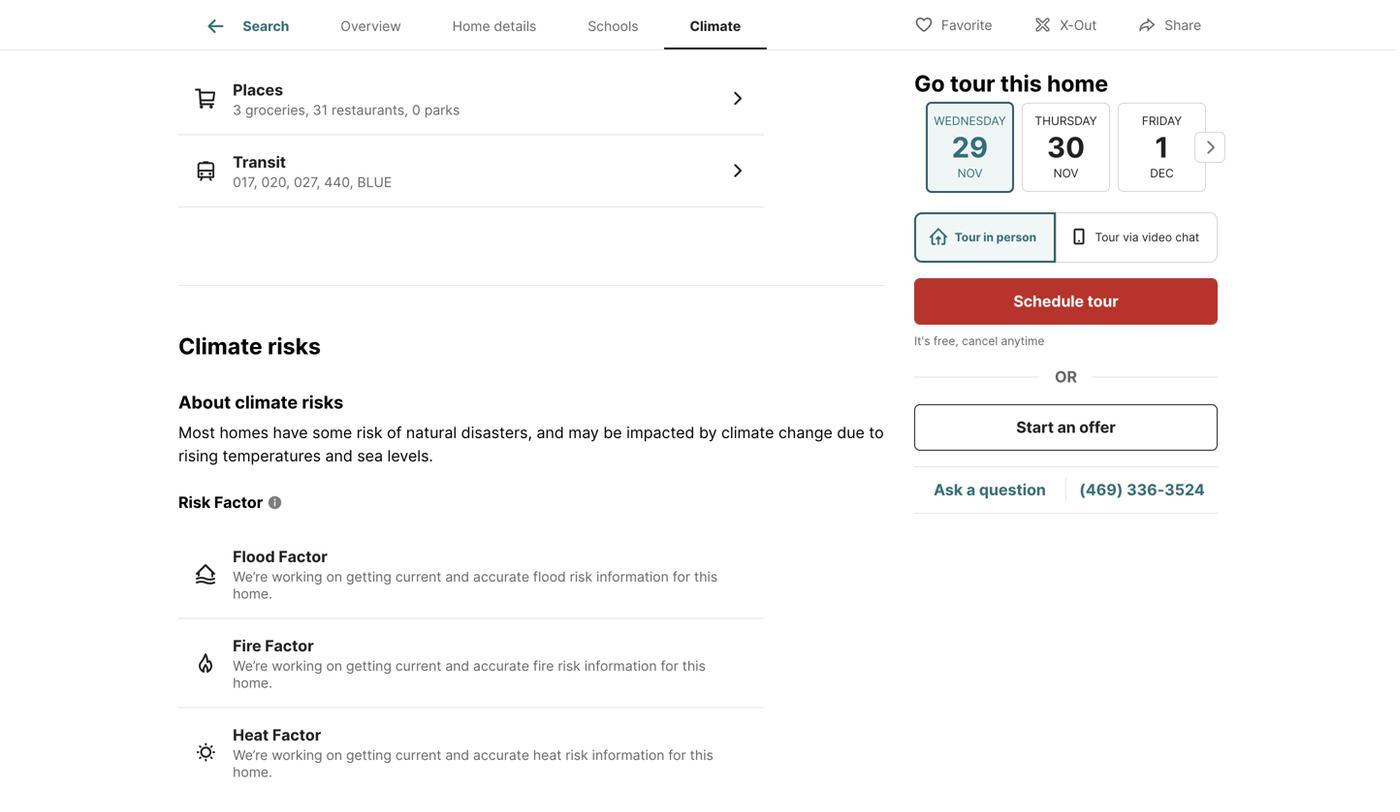 Task type: locate. For each thing, give the bounding box(es) containing it.
2 working from the top
[[272, 658, 323, 675]]

tour for tour in person
[[955, 230, 981, 244]]

score
[[208, 24, 240, 38], [408, 24, 439, 38], [572, 24, 603, 38]]

x-out button
[[1017, 4, 1114, 44]]

3524
[[1165, 481, 1205, 499]]

2 vertical spatial information
[[592, 748, 665, 764]]

schedule
[[1014, 292, 1084, 311]]

2 vertical spatial for
[[669, 748, 686, 764]]

very
[[179, 1, 212, 20], [545, 1, 579, 20]]

risk inside flood factor we're working on getting current and accurate flood risk information for this home.
[[570, 569, 593, 586]]

home
[[453, 18, 490, 34]]

schools
[[588, 18, 639, 34]]

due
[[837, 424, 865, 442]]

risk right flood
[[570, 569, 593, 586]]

working
[[272, 569, 323, 586], [272, 658, 323, 675], [272, 748, 323, 764]]

schools tab
[[562, 3, 664, 49]]

working inside flood factor we're working on getting current and accurate flood risk information for this home.
[[272, 569, 323, 586]]

factor inside flood factor we're working on getting current and accurate flood risk information for this home.
[[279, 548, 328, 567]]

(469) 336-3524 link
[[1080, 481, 1205, 499]]

home. for flood
[[233, 586, 273, 602]]

risks up some
[[302, 392, 344, 413]]

1 vertical spatial information
[[585, 658, 657, 675]]

2 vertical spatial home.
[[233, 764, 273, 781]]

cancel
[[962, 334, 998, 348]]

on inside flood factor we're working on getting current and accurate flood risk information for this home.
[[326, 569, 342, 586]]

(469) 336-3524
[[1080, 481, 1205, 499]]

we're inside fire factor we're working on getting current and accurate fire risk information for this home.
[[233, 658, 268, 675]]

very up bike
[[545, 1, 579, 20]]

climate for climate risks
[[178, 333, 263, 360]]

list box containing tour in person
[[915, 212, 1218, 263]]

1 horizontal spatial transit
[[367, 24, 404, 38]]

score for bikeable
[[572, 24, 603, 38]]

on for flood factor
[[326, 569, 342, 586]]

3 we're from the top
[[233, 748, 268, 764]]

of
[[387, 424, 402, 442]]

risk
[[178, 493, 211, 512]]

and inside flood factor we're working on getting current and accurate flood risk information for this home.
[[446, 569, 470, 586]]

1 ® from the left
[[240, 24, 247, 38]]

getting inside fire factor we're working on getting current and accurate fire risk information for this home.
[[346, 658, 392, 675]]

details
[[494, 18, 537, 34]]

person
[[997, 230, 1037, 244]]

tab list
[[178, 0, 782, 49]]

1 vertical spatial climate
[[722, 424, 775, 442]]

risk right fire
[[558, 658, 581, 675]]

dec
[[1151, 166, 1174, 180]]

factor for risk
[[214, 493, 263, 512]]

factor inside heat factor we're working on getting current and accurate heat risk information for this home.
[[272, 726, 321, 745]]

0 vertical spatial tour
[[951, 70, 996, 97]]

flood factor we're working on getting current and accurate flood risk information for this home.
[[233, 548, 718, 602]]

2 on from the top
[[326, 658, 342, 675]]

1 working from the top
[[272, 569, 323, 586]]

2 we're from the top
[[233, 658, 268, 675]]

2 tour from the left
[[1096, 230, 1120, 244]]

1 vertical spatial getting
[[346, 658, 392, 675]]

friday
[[1143, 114, 1183, 128]]

risk factor
[[178, 493, 263, 512]]

for inside heat factor we're working on getting current and accurate heat risk information for this home.
[[669, 748, 686, 764]]

video
[[1143, 230, 1173, 244]]

factor right heat
[[272, 726, 321, 745]]

tour inside schedule tour button
[[1088, 292, 1119, 311]]

risk inside heat factor we're working on getting current and accurate heat risk information for this home.
[[566, 748, 589, 764]]

accurate inside fire factor we're working on getting current and accurate fire risk information for this home.
[[473, 658, 530, 675]]

getting inside heat factor we're working on getting current and accurate heat risk information for this home.
[[346, 748, 392, 764]]

2 vertical spatial getting
[[346, 748, 392, 764]]

on inside fire factor we're working on getting current and accurate fire risk information for this home.
[[326, 658, 342, 675]]

0 vertical spatial current
[[396, 569, 442, 586]]

score inside some transit transit score
[[408, 24, 439, 38]]

this inside heat factor we're working on getting current and accurate heat risk information for this home.
[[690, 748, 714, 764]]

very inside 'very walkable walk score ®'
[[179, 1, 212, 20]]

None button
[[926, 102, 1015, 193], [1022, 103, 1111, 192], [1118, 103, 1207, 192], [926, 102, 1015, 193], [1022, 103, 1111, 192], [1118, 103, 1207, 192]]

very inside very bikeable bike score ®
[[545, 1, 579, 20]]

accurate left fire
[[473, 658, 530, 675]]

accurate left flood
[[473, 569, 530, 586]]

0 horizontal spatial climate
[[178, 333, 263, 360]]

1 horizontal spatial very
[[545, 1, 579, 20]]

and for flood factor
[[446, 569, 470, 586]]

0 vertical spatial for
[[673, 569, 691, 586]]

places 3 groceries, 31 restaurants, 0 parks
[[233, 80, 460, 118]]

getting
[[346, 569, 392, 586], [346, 658, 392, 675], [346, 748, 392, 764]]

3 score from the left
[[572, 24, 603, 38]]

transit up 017,
[[233, 153, 286, 172]]

2 horizontal spatial score
[[572, 24, 603, 38]]

3 on from the top
[[326, 748, 342, 764]]

3 current from the top
[[396, 748, 442, 764]]

risk inside fire factor we're working on getting current and accurate fire risk information for this home.
[[558, 658, 581, 675]]

climate inside climate tab
[[690, 18, 741, 34]]

getting for fire factor
[[346, 658, 392, 675]]

on
[[326, 569, 342, 586], [326, 658, 342, 675], [326, 748, 342, 764]]

transit inside some transit transit score
[[367, 24, 404, 38]]

1 getting from the top
[[346, 569, 392, 586]]

0 horizontal spatial nov
[[958, 166, 983, 180]]

information right fire
[[585, 658, 657, 675]]

places
[[233, 80, 283, 99]]

2 vertical spatial working
[[272, 748, 323, 764]]

list box
[[915, 212, 1218, 263]]

1 current from the top
[[396, 569, 442, 586]]

risk inside most homes have some risk of natural disasters, and may be impacted by climate change due to rising temperatures and sea levels.
[[357, 424, 383, 442]]

home. down flood
[[233, 586, 273, 602]]

2 ® from the left
[[603, 24, 611, 38]]

accurate left heat
[[473, 748, 530, 764]]

on for heat factor
[[326, 748, 342, 764]]

and left fire
[[446, 658, 470, 675]]

1 horizontal spatial tour
[[1088, 292, 1119, 311]]

tour left via
[[1096, 230, 1120, 244]]

home. down heat
[[233, 764, 273, 781]]

1 horizontal spatial tour
[[1096, 230, 1120, 244]]

current
[[396, 569, 442, 586], [396, 658, 442, 675], [396, 748, 442, 764]]

0 horizontal spatial tour
[[951, 70, 996, 97]]

2 vertical spatial on
[[326, 748, 342, 764]]

home. inside heat factor we're working on getting current and accurate heat risk information for this home.
[[233, 764, 273, 781]]

flood
[[233, 548, 275, 567]]

factor right fire
[[265, 637, 314, 656]]

we're inside flood factor we're working on getting current and accurate flood risk information for this home.
[[233, 569, 268, 586]]

2 nov from the left
[[1054, 166, 1079, 180]]

0 vertical spatial we're
[[233, 569, 268, 586]]

and inside fire factor we're working on getting current and accurate fire risk information for this home.
[[446, 658, 470, 675]]

1 vertical spatial on
[[326, 658, 342, 675]]

tour
[[955, 230, 981, 244], [1096, 230, 1120, 244]]

information inside heat factor we're working on getting current and accurate heat risk information for this home.
[[592, 748, 665, 764]]

tour in person
[[955, 230, 1037, 244]]

climate up homes
[[235, 392, 298, 413]]

0 vertical spatial working
[[272, 569, 323, 586]]

risk up "sea"
[[357, 424, 383, 442]]

rising
[[178, 447, 218, 466]]

we're for heat
[[233, 748, 268, 764]]

factor right risk
[[214, 493, 263, 512]]

factor inside fire factor we're working on getting current and accurate fire risk information for this home.
[[265, 637, 314, 656]]

this
[[1001, 70, 1042, 97], [695, 569, 718, 586], [683, 658, 706, 675], [690, 748, 714, 764]]

1 vertical spatial working
[[272, 658, 323, 675]]

2 vertical spatial accurate
[[473, 748, 530, 764]]

temperatures
[[223, 447, 321, 466]]

risks
[[268, 333, 321, 360], [302, 392, 344, 413]]

1 horizontal spatial ®
[[603, 24, 611, 38]]

nov down 30
[[1054, 166, 1079, 180]]

3
[[233, 102, 242, 118]]

very up walk
[[179, 1, 212, 20]]

home. for fire
[[233, 675, 273, 692]]

1 we're from the top
[[233, 569, 268, 586]]

0 horizontal spatial tour
[[955, 230, 981, 244]]

information inside fire factor we're working on getting current and accurate fire risk information for this home.
[[585, 658, 657, 675]]

transit down the some
[[367, 24, 404, 38]]

tour
[[951, 70, 996, 97], [1088, 292, 1119, 311]]

0 vertical spatial home.
[[233, 586, 273, 602]]

® inside very bikeable bike score ®
[[603, 24, 611, 38]]

nov inside wednesday 29 nov
[[958, 166, 983, 180]]

information
[[597, 569, 669, 586], [585, 658, 657, 675], [592, 748, 665, 764]]

1 vertical spatial accurate
[[473, 658, 530, 675]]

heat factor we're working on getting current and accurate heat risk information for this home.
[[233, 726, 714, 781]]

fire
[[533, 658, 554, 675]]

or
[[1055, 368, 1078, 387]]

we're down fire
[[233, 658, 268, 675]]

current for heat factor
[[396, 748, 442, 764]]

score inside very bikeable bike score ®
[[572, 24, 603, 38]]

30
[[1048, 130, 1085, 164]]

risk right heat
[[566, 748, 589, 764]]

1 horizontal spatial score
[[408, 24, 439, 38]]

tour via video chat
[[1096, 230, 1200, 244]]

1 tour from the left
[[955, 230, 981, 244]]

score right bike
[[572, 24, 603, 38]]

information right heat
[[592, 748, 665, 764]]

2 very from the left
[[545, 1, 579, 20]]

tour right schedule
[[1088, 292, 1119, 311]]

1 horizontal spatial nov
[[1054, 166, 1079, 180]]

1 horizontal spatial climate
[[690, 18, 741, 34]]

walkable
[[216, 1, 281, 20]]

2 getting from the top
[[346, 658, 392, 675]]

1 nov from the left
[[958, 166, 983, 180]]

3 accurate from the top
[[473, 748, 530, 764]]

information right flood
[[597, 569, 669, 586]]

factor for flood
[[279, 548, 328, 567]]

for for heat factor
[[669, 748, 686, 764]]

share
[[1165, 17, 1202, 33]]

® down bikeable
[[603, 24, 611, 38]]

climate for climate
[[690, 18, 741, 34]]

for inside flood factor we're working on getting current and accurate flood risk information for this home.
[[673, 569, 691, 586]]

0 vertical spatial transit
[[367, 24, 404, 38]]

and up fire factor we're working on getting current and accurate fire risk information for this home.
[[446, 569, 470, 586]]

getting for heat factor
[[346, 748, 392, 764]]

current for flood factor
[[396, 569, 442, 586]]

home. inside flood factor we're working on getting current and accurate flood risk information for this home.
[[233, 586, 273, 602]]

home. down fire
[[233, 675, 273, 692]]

for inside fire factor we're working on getting current and accurate fire risk information for this home.
[[661, 658, 679, 675]]

0 vertical spatial getting
[[346, 569, 392, 586]]

to
[[869, 424, 884, 442]]

climate
[[235, 392, 298, 413], [722, 424, 775, 442]]

® for walkable
[[240, 24, 247, 38]]

0 horizontal spatial ®
[[240, 24, 247, 38]]

3 working from the top
[[272, 748, 323, 764]]

current inside flood factor we're working on getting current and accurate flood risk information for this home.
[[396, 569, 442, 586]]

accurate inside heat factor we're working on getting current and accurate heat risk information for this home.
[[473, 748, 530, 764]]

2 accurate from the top
[[473, 658, 530, 675]]

working inside heat factor we're working on getting current and accurate heat risk information for this home.
[[272, 748, 323, 764]]

factor right flood
[[279, 548, 328, 567]]

1 on from the top
[[326, 569, 342, 586]]

1 vertical spatial current
[[396, 658, 442, 675]]

information for flood factor
[[597, 569, 669, 586]]

0 vertical spatial risks
[[268, 333, 321, 360]]

1 accurate from the top
[[473, 569, 530, 586]]

blue
[[357, 174, 392, 190]]

home. inside fire factor we're working on getting current and accurate fire risk information for this home.
[[233, 675, 273, 692]]

1 home. from the top
[[233, 586, 273, 602]]

home.
[[233, 586, 273, 602], [233, 675, 273, 692], [233, 764, 273, 781]]

027,
[[294, 174, 320, 190]]

and
[[537, 424, 564, 442], [325, 447, 353, 466], [446, 569, 470, 586], [446, 658, 470, 675], [446, 748, 470, 764]]

and inside heat factor we're working on getting current and accurate heat risk information for this home.
[[446, 748, 470, 764]]

this for flood factor
[[695, 569, 718, 586]]

getting for flood factor
[[346, 569, 392, 586]]

we're down flood
[[233, 569, 268, 586]]

tour left the in
[[955, 230, 981, 244]]

3 getting from the top
[[346, 748, 392, 764]]

we're inside heat factor we're working on getting current and accurate heat risk information for this home.
[[233, 748, 268, 764]]

0 horizontal spatial very
[[179, 1, 212, 20]]

score for walkable
[[208, 24, 240, 38]]

0 horizontal spatial climate
[[235, 392, 298, 413]]

0 vertical spatial information
[[597, 569, 669, 586]]

overview
[[341, 18, 401, 34]]

this for fire factor
[[683, 658, 706, 675]]

3 home. from the top
[[233, 764, 273, 781]]

tour up wednesday
[[951, 70, 996, 97]]

transit
[[367, 24, 404, 38], [233, 153, 286, 172]]

working inside fire factor we're working on getting current and accurate fire risk information for this home.
[[272, 658, 323, 675]]

0 horizontal spatial transit
[[233, 153, 286, 172]]

0 horizontal spatial score
[[208, 24, 240, 38]]

1 vertical spatial climate
[[178, 333, 263, 360]]

0 vertical spatial on
[[326, 569, 342, 586]]

336-
[[1127, 481, 1165, 499]]

risk for heat factor
[[566, 748, 589, 764]]

1 horizontal spatial climate
[[722, 424, 775, 442]]

1 score from the left
[[208, 24, 240, 38]]

tour for go
[[951, 70, 996, 97]]

home. for heat
[[233, 764, 273, 781]]

this inside flood factor we're working on getting current and accurate flood risk information for this home.
[[695, 569, 718, 586]]

2 current from the top
[[396, 658, 442, 675]]

information inside flood factor we're working on getting current and accurate flood risk information for this home.
[[597, 569, 669, 586]]

1 vertical spatial tour
[[1088, 292, 1119, 311]]

we're down heat
[[233, 748, 268, 764]]

this inside fire factor we're working on getting current and accurate fire risk information for this home.
[[683, 658, 706, 675]]

0 vertical spatial accurate
[[473, 569, 530, 586]]

® inside 'very walkable walk score ®'
[[240, 24, 247, 38]]

1 vertical spatial for
[[661, 658, 679, 675]]

thursday 30 nov
[[1035, 114, 1098, 180]]

x-out
[[1061, 17, 1097, 33]]

start an offer button
[[915, 404, 1218, 451]]

1 vertical spatial home.
[[233, 675, 273, 692]]

score down the transit
[[408, 24, 439, 38]]

nov down the 29
[[958, 166, 983, 180]]

friday 1 dec
[[1143, 114, 1183, 180]]

on inside heat factor we're working on getting current and accurate heat risk information for this home.
[[326, 748, 342, 764]]

29
[[952, 130, 989, 164]]

® down walkable
[[240, 24, 247, 38]]

1 very from the left
[[179, 1, 212, 20]]

getting inside flood factor we're working on getting current and accurate flood risk information for this home.
[[346, 569, 392, 586]]

1 vertical spatial transit
[[233, 153, 286, 172]]

risks up the about climate risks
[[268, 333, 321, 360]]

2 vertical spatial we're
[[233, 748, 268, 764]]

accurate inside flood factor we're working on getting current and accurate flood risk information for this home.
[[473, 569, 530, 586]]

0 vertical spatial climate
[[690, 18, 741, 34]]

current inside fire factor we're working on getting current and accurate fire risk information for this home.
[[396, 658, 442, 675]]

2 home. from the top
[[233, 675, 273, 692]]

fire
[[233, 637, 261, 656]]

nov inside thursday 30 nov
[[1054, 166, 1079, 180]]

and left heat
[[446, 748, 470, 764]]

we're for flood
[[233, 569, 268, 586]]

current inside heat factor we're working on getting current and accurate heat risk information for this home.
[[396, 748, 442, 764]]

score right walk
[[208, 24, 240, 38]]

climate right by
[[722, 424, 775, 442]]

heat
[[533, 748, 562, 764]]

2 score from the left
[[408, 24, 439, 38]]

walk
[[179, 24, 205, 38]]

score inside 'very walkable walk score ®'
[[208, 24, 240, 38]]

for
[[673, 569, 691, 586], [661, 658, 679, 675], [669, 748, 686, 764]]

ask a question link
[[934, 481, 1046, 499]]

2 vertical spatial current
[[396, 748, 442, 764]]

0 vertical spatial climate
[[235, 392, 298, 413]]

change
[[779, 424, 833, 442]]

1 vertical spatial we're
[[233, 658, 268, 675]]



Task type: vqa. For each thing, say whether or not it's contained in the screenshot.
Search link
yes



Task type: describe. For each thing, give the bounding box(es) containing it.
ask a question
[[934, 481, 1046, 499]]

schedule tour button
[[915, 278, 1218, 325]]

be
[[604, 424, 622, 442]]

heat
[[233, 726, 269, 745]]

question
[[980, 481, 1046, 499]]

home details
[[453, 18, 537, 34]]

factor for fire
[[265, 637, 314, 656]]

bike
[[545, 24, 568, 38]]

on for fire factor
[[326, 658, 342, 675]]

search
[[243, 18, 289, 34]]

tour in person option
[[915, 212, 1056, 263]]

wednesday
[[934, 114, 1007, 128]]

climate inside most homes have some risk of natural disasters, and may be impacted by climate change due to rising temperatures and sea levels.
[[722, 424, 775, 442]]

favorite
[[942, 17, 993, 33]]

x-
[[1061, 17, 1074, 33]]

levels.
[[388, 447, 433, 466]]

about
[[178, 392, 231, 413]]

some transit transit score
[[367, 1, 459, 38]]

next image
[[1195, 132, 1226, 163]]

share button
[[1122, 4, 1218, 44]]

and left "may"
[[537, 424, 564, 442]]

bikeable
[[583, 1, 644, 20]]

in
[[984, 230, 994, 244]]

working for heat factor
[[272, 748, 323, 764]]

sea
[[357, 447, 383, 466]]

parks
[[425, 102, 460, 118]]

® for bikeable
[[603, 24, 611, 38]]

tab list containing search
[[178, 0, 782, 49]]

may
[[569, 424, 599, 442]]

ask
[[934, 481, 963, 499]]

current for fire factor
[[396, 658, 442, 675]]

and down some
[[325, 447, 353, 466]]

for for flood factor
[[673, 569, 691, 586]]

a
[[967, 481, 976, 499]]

31
[[313, 102, 328, 118]]

by
[[699, 424, 717, 442]]

accurate for fire factor
[[473, 658, 530, 675]]

start an offer
[[1017, 418, 1116, 437]]

risk for fire factor
[[558, 658, 581, 675]]

wednesday 29 nov
[[934, 114, 1007, 180]]

017,
[[233, 174, 258, 190]]

out
[[1074, 17, 1097, 33]]

1
[[1156, 130, 1169, 164]]

we're for fire
[[233, 658, 268, 675]]

home
[[1048, 70, 1109, 97]]

favorite button
[[898, 4, 1009, 44]]

0
[[412, 102, 421, 118]]

via
[[1123, 230, 1139, 244]]

it's free, cancel anytime
[[915, 334, 1045, 348]]

anytime
[[1002, 334, 1045, 348]]

have
[[273, 424, 308, 442]]

for for fire factor
[[661, 658, 679, 675]]

working for flood factor
[[272, 569, 323, 586]]

offer
[[1080, 418, 1116, 437]]

overview tab
[[315, 3, 427, 49]]

chat
[[1176, 230, 1200, 244]]

flood
[[533, 569, 566, 586]]

an
[[1058, 418, 1076, 437]]

accurate for heat factor
[[473, 748, 530, 764]]

climate risks
[[178, 333, 321, 360]]

score for transit
[[408, 24, 439, 38]]

020,
[[261, 174, 290, 190]]

very bikeable bike score ®
[[545, 1, 644, 38]]

some
[[312, 424, 352, 442]]

very walkable walk score ®
[[179, 1, 281, 38]]

tour via video chat option
[[1056, 212, 1218, 263]]

natural
[[406, 424, 457, 442]]

transit 017, 020, 027, 440, blue
[[233, 153, 392, 190]]

1 vertical spatial risks
[[302, 392, 344, 413]]

information for heat factor
[[592, 748, 665, 764]]

very for very bikeable
[[545, 1, 579, 20]]

nov for 30
[[1054, 166, 1079, 180]]

home details tab
[[427, 3, 562, 49]]

factor for heat
[[272, 726, 321, 745]]

transit
[[413, 1, 459, 20]]

risk for flood factor
[[570, 569, 593, 586]]

it's
[[915, 334, 931, 348]]

homes
[[220, 424, 269, 442]]

thursday
[[1035, 114, 1098, 128]]

and for heat factor
[[446, 748, 470, 764]]

(469)
[[1080, 481, 1124, 499]]

free,
[[934, 334, 959, 348]]

some
[[367, 1, 408, 20]]

accurate for flood factor
[[473, 569, 530, 586]]

tour for tour via video chat
[[1096, 230, 1120, 244]]

working for fire factor
[[272, 658, 323, 675]]

fire factor we're working on getting current and accurate fire risk information for this home.
[[233, 637, 706, 692]]

restaurants,
[[332, 102, 408, 118]]

go
[[915, 70, 945, 97]]

and for fire factor
[[446, 658, 470, 675]]

tour for schedule
[[1088, 292, 1119, 311]]

schedule tour
[[1014, 292, 1119, 311]]

impacted
[[627, 424, 695, 442]]

transit inside transit 017, 020, 027, 440, blue
[[233, 153, 286, 172]]

groceries,
[[245, 102, 309, 118]]

information for fire factor
[[585, 658, 657, 675]]

go tour this home
[[915, 70, 1109, 97]]

disasters,
[[461, 424, 533, 442]]

nov for 29
[[958, 166, 983, 180]]

climate tab
[[664, 3, 767, 49]]

very for very walkable
[[179, 1, 212, 20]]

440,
[[324, 174, 354, 190]]

this for heat factor
[[690, 748, 714, 764]]



